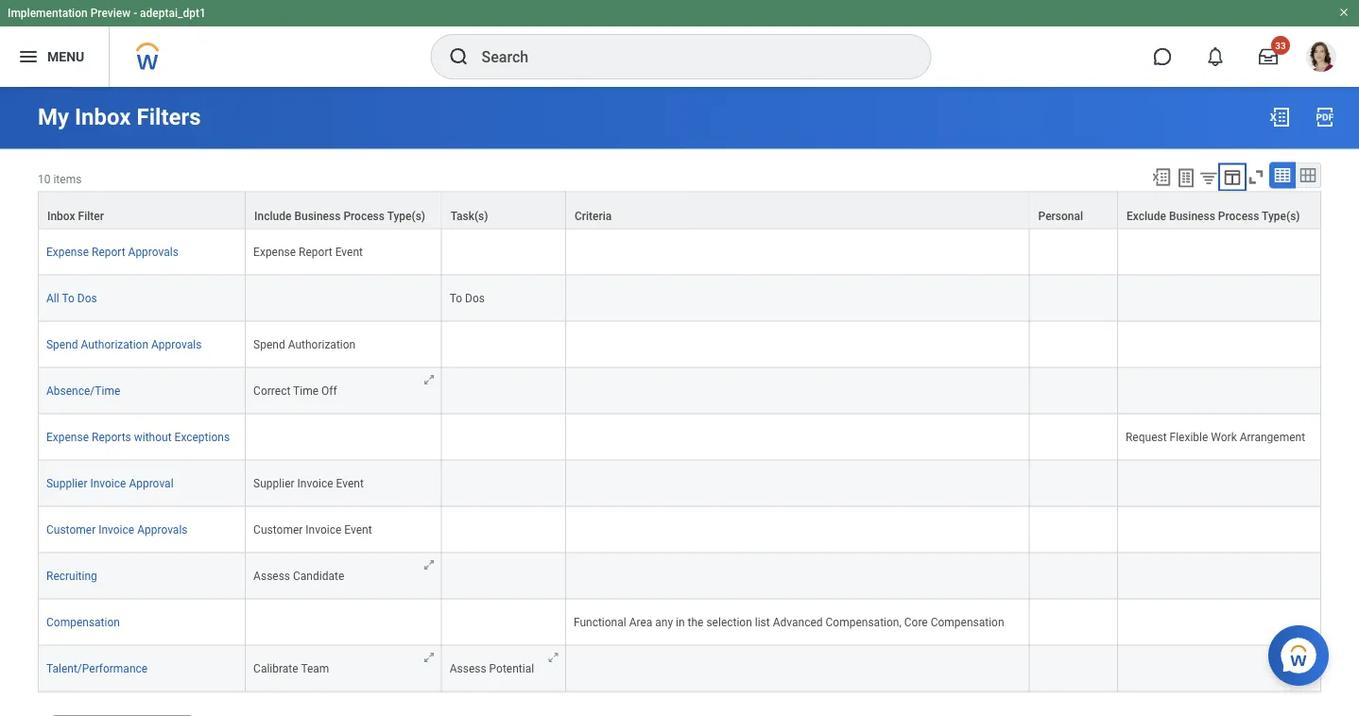 Task type: locate. For each thing, give the bounding box(es) containing it.
event up assess candidate cell
[[344, 523, 372, 537]]

grow image for correct time off
[[422, 373, 436, 387]]

report down include business process type(s)
[[299, 245, 332, 259]]

4 row from the top
[[38, 322, 1322, 368]]

type(s)
[[387, 209, 425, 223], [1262, 209, 1300, 223]]

grow image
[[422, 373, 436, 387], [422, 558, 436, 573], [422, 651, 436, 665], [546, 651, 561, 665]]

absence/time
[[46, 384, 120, 398]]

view printable version (pdf) image
[[1314, 106, 1337, 129]]

1 horizontal spatial supplier
[[253, 477, 295, 490]]

dos
[[77, 292, 97, 305], [465, 292, 485, 305]]

grow image inside "correct time off" cell
[[422, 373, 436, 387]]

customer up recruiting link
[[46, 523, 96, 537]]

1 horizontal spatial report
[[299, 245, 332, 259]]

report down the filter
[[92, 245, 125, 259]]

request flexible work arrangement
[[1126, 431, 1306, 444]]

1 spend from the left
[[46, 338, 78, 351]]

inbox right my
[[75, 104, 131, 130]]

to down task(s)
[[450, 292, 462, 305]]

grow image inside assess potential cell
[[546, 651, 561, 665]]

1 horizontal spatial dos
[[465, 292, 485, 305]]

notifications element
[[1316, 38, 1331, 53]]

1 horizontal spatial authorization
[[288, 338, 356, 351]]

compensation down recruiting link
[[46, 616, 120, 629]]

process up "expense report event"
[[344, 209, 385, 223]]

criteria
[[575, 209, 612, 223]]

expense reports without exceptions link
[[46, 431, 230, 444]]

1 supplier from the left
[[46, 477, 87, 490]]

approvals for expense report approvals
[[128, 245, 179, 259]]

1 customer from the left
[[46, 523, 96, 537]]

type(s) down table image
[[1262, 209, 1300, 223]]

type(s) inside popup button
[[387, 209, 425, 223]]

assess left candidate
[[253, 570, 290, 583]]

work
[[1211, 431, 1237, 444]]

10 row from the top
[[38, 600, 1322, 646]]

1 authorization from the left
[[81, 338, 148, 351]]

task(s)
[[451, 209, 488, 223]]

3 row from the top
[[38, 276, 1322, 322]]

1 vertical spatial assess
[[450, 662, 487, 676]]

0 horizontal spatial process
[[344, 209, 385, 223]]

compensation right the core on the right of the page
[[931, 616, 1005, 629]]

supplier up customer invoice event
[[253, 477, 295, 490]]

supplier
[[46, 477, 87, 490], [253, 477, 295, 490]]

expense for expense report approvals
[[46, 245, 89, 259]]

to
[[62, 292, 75, 305], [450, 292, 462, 305]]

talent/performance
[[46, 662, 148, 676]]

invoice
[[90, 477, 126, 490], [297, 477, 333, 490], [98, 523, 134, 537], [306, 523, 342, 537]]

5 row from the top
[[38, 368, 1322, 415]]

process inside popup button
[[1218, 209, 1260, 223]]

7 row from the top
[[38, 461, 1322, 507]]

invoice left approval
[[90, 477, 126, 490]]

authorization
[[81, 338, 148, 351], [288, 338, 356, 351]]

assess potential
[[450, 662, 534, 676]]

2 customer from the left
[[253, 523, 303, 537]]

1 to from the left
[[62, 292, 75, 305]]

inbox left the filter
[[47, 209, 75, 223]]

2 authorization from the left
[[288, 338, 356, 351]]

0 horizontal spatial dos
[[77, 292, 97, 305]]

2 process from the left
[[1218, 209, 1260, 223]]

row containing expense report approvals
[[38, 229, 1322, 276]]

business down export to worksheets image
[[1169, 209, 1216, 223]]

type(s) for include business process type(s)
[[387, 209, 425, 223]]

2 spend from the left
[[253, 338, 285, 351]]

event down include business process type(s)
[[335, 245, 363, 259]]

expense
[[46, 245, 89, 259], [253, 245, 296, 259], [46, 431, 89, 444]]

spend up correct
[[253, 338, 285, 351]]

1 horizontal spatial assess
[[450, 662, 487, 676]]

fullscreen image
[[1246, 167, 1267, 188]]

1 horizontal spatial spend
[[253, 338, 285, 351]]

export to worksheets image
[[1175, 167, 1198, 190]]

assess candidate cell
[[246, 554, 442, 600]]

event for customer invoice event
[[344, 523, 372, 537]]

authorization up off
[[288, 338, 356, 351]]

supplier invoice event
[[253, 477, 364, 490]]

approvals
[[128, 245, 179, 259], [151, 338, 202, 351], [137, 523, 188, 537]]

expense down inbox filter
[[46, 245, 89, 259]]

grow image inside calibrate team cell
[[422, 651, 436, 665]]

1 horizontal spatial process
[[1218, 209, 1260, 223]]

0 horizontal spatial authorization
[[81, 338, 148, 351]]

2 supplier from the left
[[253, 477, 295, 490]]

expense left reports
[[46, 431, 89, 444]]

1 vertical spatial inbox
[[47, 209, 75, 223]]

invoice for customer invoice approvals
[[98, 523, 134, 537]]

type(s) left task(s)
[[387, 209, 425, 223]]

dos right all
[[77, 292, 97, 305]]

spend down all
[[46, 338, 78, 351]]

0 vertical spatial approvals
[[128, 245, 179, 259]]

authorization for spend authorization
[[288, 338, 356, 351]]

0 horizontal spatial report
[[92, 245, 125, 259]]

notifications large image
[[1206, 47, 1225, 66]]

event
[[335, 245, 363, 259], [336, 477, 364, 490], [344, 523, 372, 537]]

search image
[[448, 45, 470, 68]]

1 row from the top
[[38, 192, 1322, 229]]

0 horizontal spatial assess
[[253, 570, 290, 583]]

expense report approvals
[[46, 245, 179, 259]]

0 horizontal spatial spend
[[46, 338, 78, 351]]

0 vertical spatial assess
[[253, 570, 290, 583]]

calibrate team cell
[[246, 646, 442, 693]]

candidate
[[293, 570, 344, 583]]

2 to from the left
[[450, 292, 462, 305]]

spend
[[46, 338, 78, 351], [253, 338, 285, 351]]

to right all
[[62, 292, 75, 305]]

1 business from the left
[[294, 209, 341, 223]]

Search Workday  search field
[[482, 36, 892, 78]]

1 horizontal spatial type(s)
[[1262, 209, 1300, 223]]

row containing spend authorization approvals
[[38, 322, 1322, 368]]

2 row from the top
[[38, 229, 1322, 276]]

0 vertical spatial event
[[335, 245, 363, 259]]

customer
[[46, 523, 96, 537], [253, 523, 303, 537]]

2 vertical spatial event
[[344, 523, 372, 537]]

toolbar inside my inbox filters "main content"
[[1143, 162, 1322, 192]]

export to excel image
[[1269, 106, 1291, 129]]

row containing expense reports without exceptions
[[38, 415, 1322, 461]]

2 vertical spatial approvals
[[137, 523, 188, 537]]

6 row from the top
[[38, 415, 1322, 461]]

invoice for supplier invoice approval
[[90, 477, 126, 490]]

items
[[53, 173, 82, 186]]

2 compensation from the left
[[931, 616, 1005, 629]]

process down click to view/edit grid preferences image
[[1218, 209, 1260, 223]]

business inside popup button
[[1169, 209, 1216, 223]]

dos down task(s)
[[465, 292, 485, 305]]

selection
[[707, 616, 752, 629]]

9 row from the top
[[38, 554, 1322, 600]]

supplier up customer invoice approvals
[[46, 477, 87, 490]]

2 report from the left
[[299, 245, 332, 259]]

1 horizontal spatial customer
[[253, 523, 303, 537]]

invoice up candidate
[[306, 523, 342, 537]]

1 horizontal spatial business
[[1169, 209, 1216, 223]]

grow image inside assess candidate cell
[[422, 558, 436, 573]]

process inside popup button
[[344, 209, 385, 223]]

spend authorization approvals
[[46, 338, 202, 351]]

compensation,
[[826, 616, 902, 629]]

expand table image
[[1299, 166, 1318, 185]]

exclude
[[1127, 209, 1166, 223]]

inbox filter
[[47, 209, 104, 223]]

0 horizontal spatial to
[[62, 292, 75, 305]]

row containing compensation
[[38, 600, 1322, 646]]

invoice for supplier invoice event
[[297, 477, 333, 490]]

assess left potential
[[450, 662, 487, 676]]

arrangement
[[1240, 431, 1306, 444]]

include business process type(s) button
[[246, 192, 441, 228]]

0 horizontal spatial compensation
[[46, 616, 120, 629]]

1 vertical spatial event
[[336, 477, 364, 490]]

toolbar
[[1143, 162, 1322, 192]]

personal button
[[1030, 192, 1117, 228]]

invoice up customer invoice event
[[297, 477, 333, 490]]

2 dos from the left
[[465, 292, 485, 305]]

inbox
[[75, 104, 131, 130], [47, 209, 75, 223]]

customer up assess candidate
[[253, 523, 303, 537]]

compensation
[[46, 616, 120, 629], [931, 616, 1005, 629]]

calibrate
[[253, 662, 298, 676]]

row
[[38, 192, 1322, 229], [38, 229, 1322, 276], [38, 276, 1322, 322], [38, 322, 1322, 368], [38, 368, 1322, 415], [38, 415, 1322, 461], [38, 461, 1322, 507], [38, 507, 1322, 554], [38, 554, 1322, 600], [38, 600, 1322, 646], [38, 646, 1322, 693]]

business
[[294, 209, 341, 223], [1169, 209, 1216, 223]]

1 type(s) from the left
[[387, 209, 425, 223]]

report
[[92, 245, 125, 259], [299, 245, 332, 259]]

expense down include at the left
[[253, 245, 296, 259]]

1 process from the left
[[344, 209, 385, 223]]

cell
[[442, 229, 566, 276], [566, 229, 1030, 276], [1030, 229, 1118, 276], [1118, 229, 1322, 276], [246, 276, 442, 322], [566, 276, 1030, 322], [1030, 276, 1118, 322], [1118, 276, 1322, 322], [442, 322, 566, 368], [566, 322, 1030, 368], [1030, 322, 1118, 368], [1118, 322, 1322, 368], [442, 368, 566, 415], [566, 368, 1030, 415], [1030, 368, 1118, 415], [1118, 368, 1322, 415], [246, 415, 442, 461], [442, 415, 566, 461], [566, 415, 1030, 461], [1030, 415, 1118, 461], [442, 461, 566, 507], [566, 461, 1030, 507], [1030, 461, 1118, 507], [1118, 461, 1322, 507], [442, 507, 566, 554], [566, 507, 1030, 554], [1030, 507, 1118, 554], [1118, 507, 1322, 554], [442, 554, 566, 600], [566, 554, 1030, 600], [1030, 554, 1118, 600], [1118, 554, 1322, 600], [246, 600, 442, 646], [442, 600, 566, 646], [1030, 600, 1118, 646], [1118, 600, 1322, 646], [566, 646, 1030, 693], [1030, 646, 1118, 693], [1118, 646, 1322, 693]]

0 horizontal spatial customer
[[46, 523, 96, 537]]

include
[[254, 209, 292, 223]]

1 report from the left
[[92, 245, 125, 259]]

row containing all to dos
[[38, 276, 1322, 322]]

33
[[1276, 40, 1286, 51]]

event up customer invoice event
[[336, 477, 364, 490]]

11 row from the top
[[38, 646, 1322, 693]]

1 horizontal spatial compensation
[[931, 616, 1005, 629]]

1 dos from the left
[[77, 292, 97, 305]]

1 vertical spatial approvals
[[151, 338, 202, 351]]

0 horizontal spatial business
[[294, 209, 341, 223]]

business up "expense report event"
[[294, 209, 341, 223]]

functional
[[574, 616, 626, 629]]

type(s) inside popup button
[[1262, 209, 1300, 223]]

1 compensation from the left
[[46, 616, 120, 629]]

row containing absence/time
[[38, 368, 1322, 415]]

spend for spend authorization
[[253, 338, 285, 351]]

export to excel image
[[1151, 167, 1172, 188]]

8 row from the top
[[38, 507, 1322, 554]]

grow image for assess candidate
[[422, 558, 436, 573]]

0 horizontal spatial supplier
[[46, 477, 87, 490]]

business inside popup button
[[294, 209, 341, 223]]

supplier invoice approval link
[[46, 477, 174, 490]]

1 horizontal spatial to
[[450, 292, 462, 305]]

personal
[[1039, 209, 1083, 223]]

invoice down supplier invoice approval at the left of page
[[98, 523, 134, 537]]

exclude business process type(s) button
[[1118, 192, 1321, 228]]

2 type(s) from the left
[[1262, 209, 1300, 223]]

type(s) for exclude business process type(s)
[[1262, 209, 1300, 223]]

select to filter grid data image
[[1199, 168, 1220, 188]]

implementation
[[8, 7, 88, 20]]

all
[[46, 292, 59, 305]]

authorization up 'absence/time'
[[81, 338, 148, 351]]

2 business from the left
[[1169, 209, 1216, 223]]

inbox large image
[[1259, 47, 1278, 66]]

0 horizontal spatial type(s)
[[387, 209, 425, 223]]

potential
[[489, 662, 534, 676]]



Task type: vqa. For each thing, say whether or not it's contained in the screenshot.
CALIBRATE TEAM
yes



Task type: describe. For each thing, give the bounding box(es) containing it.
any
[[655, 616, 673, 629]]

menu banner
[[0, 0, 1359, 87]]

menu button
[[0, 26, 109, 87]]

process for include business process type(s)
[[344, 209, 385, 223]]

list
[[755, 616, 770, 629]]

all to dos
[[46, 292, 97, 305]]

implementation preview -   adeptai_dpt1
[[8, 7, 206, 20]]

exclude business process type(s)
[[1127, 209, 1300, 223]]

include business process type(s)
[[254, 209, 425, 223]]

filters
[[137, 104, 201, 130]]

row containing customer invoice approvals
[[38, 507, 1322, 554]]

reports
[[92, 431, 131, 444]]

customer for customer invoice event
[[253, 523, 303, 537]]

team
[[301, 662, 329, 676]]

core
[[904, 616, 928, 629]]

row containing recruiting
[[38, 554, 1322, 600]]

authorization for spend authorization approvals
[[81, 338, 148, 351]]

grow image for calibrate team
[[422, 651, 436, 665]]

process for exclude business process type(s)
[[1218, 209, 1260, 223]]

assess potential cell
[[442, 646, 566, 693]]

criteria button
[[566, 192, 1029, 228]]

adeptai_dpt1
[[140, 7, 206, 20]]

correct time off
[[253, 384, 337, 398]]

assess for assess potential
[[450, 662, 487, 676]]

justify image
[[17, 45, 40, 68]]

business for include
[[294, 209, 341, 223]]

approval
[[129, 477, 174, 490]]

customer invoice approvals
[[46, 523, 188, 537]]

row containing supplier invoice approval
[[38, 461, 1322, 507]]

compensation link
[[46, 616, 120, 629]]

inbox inside 'inbox filter' popup button
[[47, 209, 75, 223]]

expense report event
[[253, 245, 363, 259]]

task(s) button
[[442, 192, 565, 228]]

supplier for supplier invoice event
[[253, 477, 295, 490]]

assess for assess candidate
[[253, 570, 290, 583]]

request
[[1126, 431, 1167, 444]]

talent/performance link
[[46, 662, 148, 676]]

preview
[[90, 7, 131, 20]]

inbox filter button
[[39, 192, 245, 228]]

customer invoice event
[[253, 523, 372, 537]]

recruiting link
[[46, 570, 97, 583]]

filter
[[78, 209, 104, 223]]

10 items
[[38, 173, 82, 186]]

all to dos link
[[46, 292, 97, 305]]

33 button
[[1248, 36, 1290, 78]]

report for approvals
[[92, 245, 125, 259]]

spend authorization approvals link
[[46, 338, 202, 351]]

approvals for customer invoice approvals
[[137, 523, 188, 537]]

advanced
[[773, 616, 823, 629]]

functional area any in the selection list advanced compensation, core compensation
[[574, 616, 1005, 629]]

to dos
[[450, 292, 485, 305]]

row containing inbox filter
[[38, 192, 1322, 229]]

row containing talent/performance
[[38, 646, 1322, 693]]

without
[[134, 431, 172, 444]]

expense for expense reports without exceptions
[[46, 431, 89, 444]]

event for supplier invoice event
[[336, 477, 364, 490]]

event for expense report event
[[335, 245, 363, 259]]

my inbox filters main content
[[0, 87, 1359, 717]]

invoice for customer invoice event
[[306, 523, 342, 537]]

expense for expense report event
[[253, 245, 296, 259]]

absence/time link
[[46, 384, 120, 398]]

business for exclude
[[1169, 209, 1216, 223]]

in
[[676, 616, 685, 629]]

menu
[[47, 49, 84, 64]]

report for event
[[299, 245, 332, 259]]

exceptions
[[174, 431, 230, 444]]

the
[[688, 616, 704, 629]]

supplier invoice approval
[[46, 477, 174, 490]]

area
[[629, 616, 653, 629]]

spend for spend authorization approvals
[[46, 338, 78, 351]]

calibrate team
[[253, 662, 329, 676]]

-
[[133, 7, 137, 20]]

expense report approvals link
[[46, 245, 179, 259]]

time
[[293, 384, 319, 398]]

table image
[[1273, 166, 1292, 185]]

customer for customer invoice approvals
[[46, 523, 96, 537]]

close environment banner image
[[1339, 7, 1350, 18]]

profile logan mcneil image
[[1307, 42, 1337, 76]]

click to view/edit grid preferences image
[[1222, 167, 1243, 188]]

spend authorization
[[253, 338, 356, 351]]

0 vertical spatial inbox
[[75, 104, 131, 130]]

expense reports without exceptions
[[46, 431, 230, 444]]

off
[[321, 384, 337, 398]]

my
[[38, 104, 69, 130]]

correct time off cell
[[246, 368, 442, 415]]

assess candidate
[[253, 570, 344, 583]]

correct
[[253, 384, 291, 398]]

my inbox filters
[[38, 104, 201, 130]]

10
[[38, 173, 51, 186]]

supplier for supplier invoice approval
[[46, 477, 87, 490]]

approvals for spend authorization approvals
[[151, 338, 202, 351]]

flexible
[[1170, 431, 1209, 444]]

grow image for assess potential
[[546, 651, 561, 665]]

customer invoice approvals link
[[46, 523, 188, 537]]

recruiting
[[46, 570, 97, 583]]



